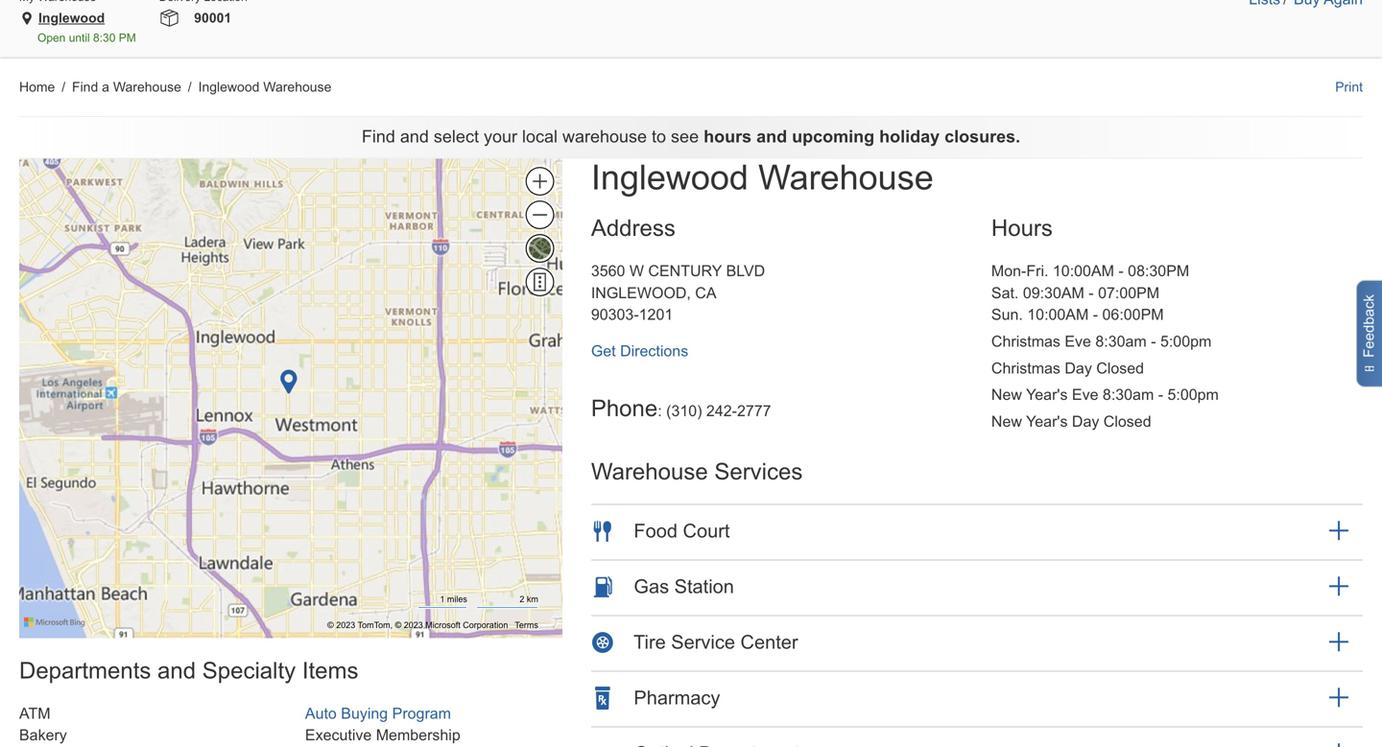 Task type: vqa. For each thing, say whether or not it's contained in the screenshot.
oz
no



Task type: locate. For each thing, give the bounding box(es) containing it.
8:30am
[[1095, 333, 1147, 350], [1103, 387, 1154, 404]]

inglewood down to
[[591, 159, 749, 197]]

program
[[392, 705, 451, 723]]

feedback
[[1361, 295, 1377, 358]]

0 vertical spatial day
[[1065, 360, 1092, 377]]

1 new from the top
[[991, 387, 1022, 404]]

1 vertical spatial eve
[[1072, 387, 1098, 404]]

inglewood warehouse down 90001 at the left of page
[[198, 79, 331, 94]]

07:00pm
[[1098, 284, 1160, 302]]

1 horizontal spatial inglewood warehouse
[[591, 159, 934, 197]]

sun.
[[991, 306, 1023, 324]]

1 horizontal spatial find
[[362, 126, 395, 146]]

2 vertical spatial inglewood
[[591, 159, 749, 197]]

0 horizontal spatial and
[[157, 658, 196, 684]]

food
[[634, 521, 678, 542]]

microsoft bing image
[[24, 609, 90, 637]]

0 horizontal spatial find
[[72, 79, 98, 94]]

closed
[[1096, 360, 1144, 377], [1104, 413, 1151, 431]]

inglewood up "until" at the top
[[38, 11, 105, 26]]

2 year's from the top
[[1026, 413, 1068, 431]]

2 new from the top
[[991, 413, 1022, 431]]

1 vertical spatial inglewood
[[198, 79, 260, 94]]

hours
[[704, 126, 752, 146]]

0 vertical spatial closed
[[1096, 360, 1144, 377]]

home link
[[19, 79, 59, 94]]

w
[[629, 262, 644, 280]]

warehouse
[[113, 79, 181, 94], [263, 79, 331, 94], [758, 159, 934, 197], [591, 459, 708, 485]]

0 vertical spatial year's
[[1026, 387, 1068, 404]]

1 christmas from the top
[[991, 333, 1060, 350]]

day
[[1065, 360, 1092, 377], [1072, 413, 1099, 431]]

phone : (310) 242-2777
[[591, 396, 771, 421]]

warehouse
[[562, 126, 647, 146]]

specialty
[[202, 658, 296, 684]]

-
[[1119, 262, 1124, 280], [1089, 284, 1094, 302], [1093, 306, 1098, 324], [1151, 333, 1156, 350], [1158, 387, 1163, 404]]

0 horizontal spatial inglewood
[[38, 11, 105, 26]]

09:30am
[[1023, 284, 1084, 302]]

a
[[102, 79, 109, 94]]

warehouse services
[[591, 459, 803, 485]]

your
[[484, 126, 517, 146]]

inglewood warehouse down hours
[[591, 159, 934, 197]]

services
[[714, 459, 803, 485]]

food court button
[[591, 520, 730, 546]]

0 vertical spatial new
[[991, 387, 1022, 404]]

find left a
[[72, 79, 98, 94]]

(310)
[[666, 402, 702, 420]]

0 vertical spatial inglewood
[[38, 11, 105, 26]]

find
[[72, 79, 98, 94], [362, 126, 395, 146]]

select
[[434, 126, 479, 146]]

06:00pm
[[1102, 306, 1164, 324]]

0 vertical spatial christmas
[[991, 333, 1060, 350]]

closures.
[[944, 126, 1020, 146]]

atm bakery
[[19, 705, 67, 745]]

1 vertical spatial find
[[362, 126, 395, 146]]

find left select
[[362, 126, 395, 146]]

station
[[674, 576, 734, 597]]

2 horizontal spatial and
[[756, 126, 787, 146]]

and right hours
[[756, 126, 787, 146]]

2 christmas from the top
[[991, 360, 1060, 377]]

1 vertical spatial new
[[991, 413, 1022, 431]]

bakery
[[19, 727, 67, 745]]

5:00pm
[[1160, 333, 1212, 350], [1168, 387, 1219, 404]]

inglewood warehouse
[[198, 79, 331, 94], [591, 159, 934, 197]]

blvd
[[726, 262, 765, 280]]

1 vertical spatial 5:00pm
[[1168, 387, 1219, 404]]

1 vertical spatial christmas
[[991, 360, 1060, 377]]

membership
[[376, 727, 460, 745]]

upcoming
[[792, 126, 874, 146]]

inglewood down 90001 at the left of page
[[198, 79, 260, 94]]

0 vertical spatial find
[[72, 79, 98, 94]]

10:00am up 09:30am
[[1053, 262, 1114, 280]]

1 vertical spatial year's
[[1026, 413, 1068, 431]]

eve
[[1065, 333, 1091, 350], [1072, 387, 1098, 404]]

find for find a warehouse
[[72, 79, 98, 94]]

,
[[687, 284, 691, 302]]

2777
[[737, 402, 771, 420]]

0 vertical spatial eve
[[1065, 333, 1091, 350]]

10:00am down 09:30am
[[1027, 306, 1089, 324]]

new
[[991, 387, 1022, 404], [991, 413, 1022, 431]]

2 horizontal spatial inglewood
[[591, 159, 749, 197]]

inglewood
[[38, 11, 105, 26], [198, 79, 260, 94], [591, 159, 749, 197]]

sat.
[[991, 284, 1019, 302]]

year's
[[1026, 387, 1068, 404], [1026, 413, 1068, 431]]

directions
[[620, 343, 688, 360]]

gas station button
[[591, 576, 734, 601]]

gas
[[634, 576, 669, 597]]

christmas
[[991, 333, 1060, 350], [991, 360, 1060, 377]]

1 horizontal spatial and
[[400, 126, 429, 146]]

auto
[[305, 705, 337, 723]]

10:00am
[[1053, 262, 1114, 280], [1027, 306, 1089, 324]]

get directions link
[[591, 343, 688, 360]]

0 vertical spatial inglewood warehouse
[[198, 79, 331, 94]]

find for find and select your local warehouse to see hours and upcoming holiday closures.
[[362, 126, 395, 146]]

0 vertical spatial 5:00pm
[[1160, 333, 1212, 350]]

court
[[683, 521, 730, 542]]

and
[[400, 126, 429, 146], [756, 126, 787, 146], [157, 658, 196, 684]]

and left specialty at the bottom of the page
[[157, 658, 196, 684]]

terms
[[515, 621, 538, 630]]

and left select
[[400, 126, 429, 146]]



Task type: describe. For each thing, give the bounding box(es) containing it.
ca
[[695, 284, 716, 302]]

departments and specialty items
[[19, 658, 358, 684]]

to
[[652, 126, 666, 146]]

1 vertical spatial 10:00am
[[1027, 306, 1089, 324]]

departments
[[19, 658, 151, 684]]

1 year's from the top
[[1026, 387, 1068, 404]]

pharmacy
[[634, 688, 720, 709]]

mon-fri.  10:00am - 08:30pm sat.  09:30am - 07:00pm sun.  10:00am - 06:00pm christmas eve 8:30am - 5:00pm christmas day closed new year's eve 8:30am - 5:00pm new year's day closed
[[991, 262, 1219, 431]]

get directions
[[591, 343, 688, 360]]

0 vertical spatial 8:30am
[[1095, 333, 1147, 350]]

and for departments and specialty items
[[157, 658, 196, 684]]

service
[[671, 632, 735, 653]]

century
[[648, 262, 722, 280]]

1 vertical spatial day
[[1072, 413, 1099, 431]]

3560
[[591, 262, 625, 280]]

1 horizontal spatial inglewood
[[198, 79, 260, 94]]

buying
[[341, 705, 388, 723]]

tire service center button
[[591, 632, 798, 657]]

address
[[591, 216, 676, 241]]

08:30pm
[[1128, 262, 1189, 280]]

until
[[69, 31, 90, 44]]

items
[[302, 658, 358, 684]]

inglewood button
[[35, 9, 105, 28]]

inglewood open until 8:30 pm
[[37, 11, 136, 44]]

1 vertical spatial 8:30am
[[1103, 387, 1154, 404]]

1201
[[639, 306, 673, 324]]

find a warehouse link
[[72, 79, 185, 94]]

inglewood inside the inglewood open until 8:30 pm
[[38, 11, 105, 26]]

phone
[[591, 396, 658, 421]]

holiday
[[879, 126, 940, 146]]

terms link
[[515, 620, 538, 632]]

242-
[[706, 402, 737, 420]]

0 vertical spatial 10:00am
[[1053, 262, 1114, 280]]

local
[[522, 126, 558, 146]]

auto buying program link
[[305, 705, 451, 723]]

print
[[1335, 79, 1363, 94]]

1 vertical spatial closed
[[1104, 413, 1151, 431]]

8:30
[[93, 31, 116, 44]]

:
[[658, 402, 662, 420]]

atm
[[19, 705, 50, 723]]

0 horizontal spatial inglewood warehouse
[[198, 79, 331, 94]]

feedback link
[[1356, 280, 1382, 388]]

3560 w century blvd inglewood , ca 90303-1201
[[591, 262, 765, 324]]

tire service center
[[633, 632, 798, 653]]

and for find and select your local warehouse to see hours and upcoming holiday closures.
[[400, 126, 429, 146]]

1 vertical spatial inglewood warehouse
[[591, 159, 934, 197]]

pharmacy button
[[591, 687, 720, 713]]

90001
[[194, 11, 232, 26]]

inglewood
[[591, 284, 687, 302]]

hours
[[991, 216, 1053, 241]]

get
[[591, 343, 616, 360]]

executive
[[305, 727, 372, 745]]

fri.
[[1026, 262, 1049, 280]]

mon-
[[991, 262, 1026, 280]]

pm
[[119, 31, 136, 44]]

90001 button
[[180, 9, 242, 28]]

open
[[37, 31, 66, 44]]

home
[[19, 79, 55, 94]]

find and select your local warehouse to see hours and upcoming holiday closures.
[[362, 126, 1020, 146]]

auto buying program executive membership
[[305, 705, 460, 745]]

gas station
[[634, 576, 734, 597]]

print link
[[1149, 78, 1377, 97]]

tire
[[633, 632, 666, 653]]

see
[[671, 126, 699, 146]]

90303-
[[591, 306, 639, 324]]

find a warehouse
[[72, 79, 181, 94]]

food court
[[634, 521, 730, 542]]

center
[[740, 632, 798, 653]]



